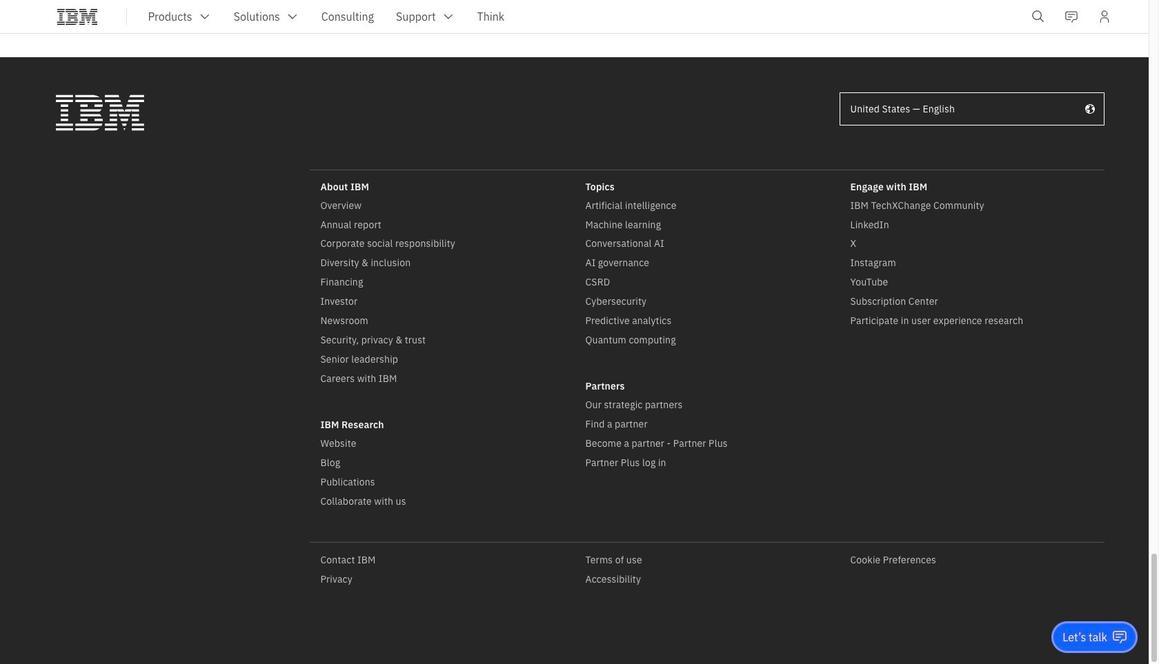 Task type: locate. For each thing, give the bounding box(es) containing it.
let's talk element
[[1063, 630, 1107, 645]]

contact us region
[[1052, 622, 1138, 653]]



